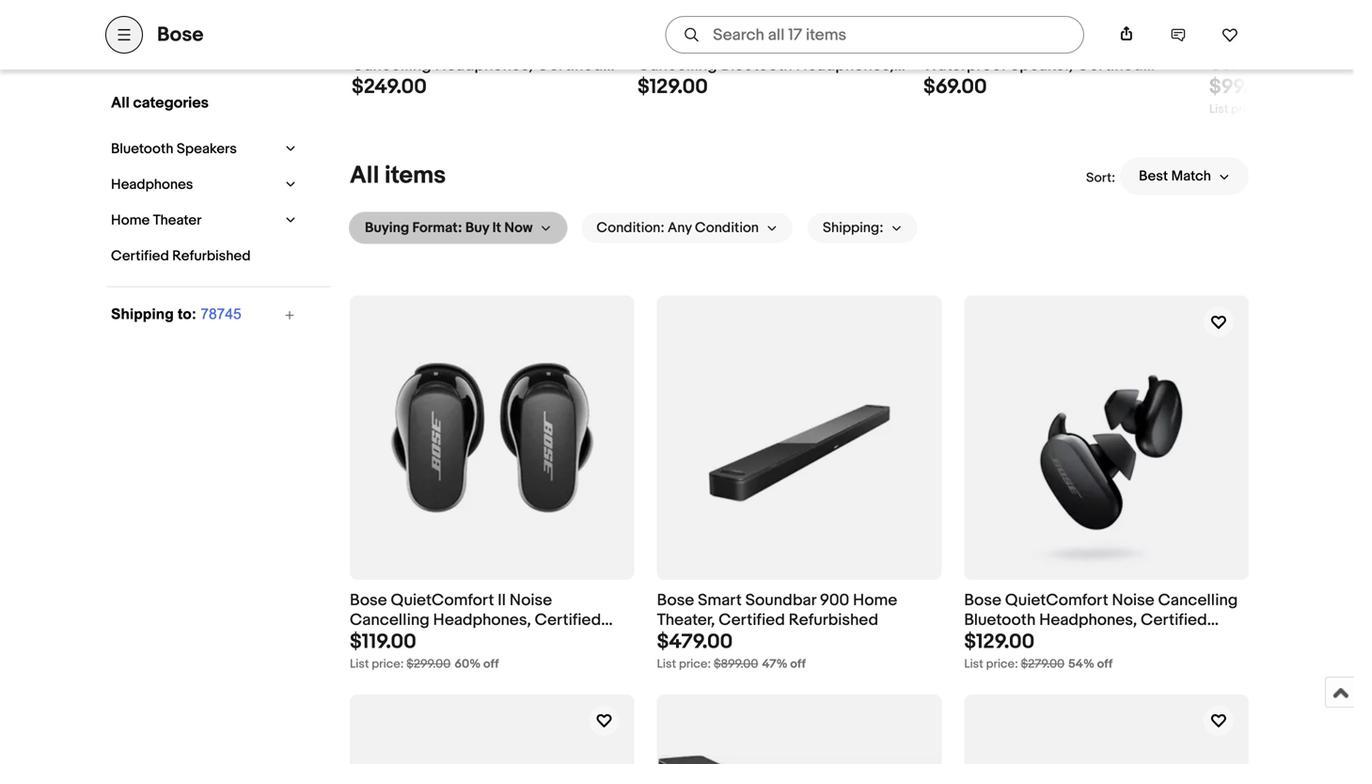 Task type: vqa. For each thing, say whether or not it's contained in the screenshot.
the leftmost SOLD
no



Task type: describe. For each thing, give the bounding box(es) containing it.
bose inside bose solo soundbar $99.00 list price:
[[1210, 36, 1247, 56]]

best match button
[[1121, 158, 1249, 195]]

price: for $479.00
[[679, 657, 711, 672]]

shipping:
[[823, 220, 884, 237]]

$479.00
[[657, 630, 733, 655]]

quietcomfort for bose quietcomfort 45 noise cancelling headphones, certified refurbished button on the top left
[[393, 36, 496, 56]]

bose quietcomfort ii noise cancelling headphones, certified refurbished
[[350, 591, 601, 650]]

54%
[[1069, 657, 1095, 672]]

bose solo soundbar ii home theater, certified refurbished : quick view image
[[966, 732, 1248, 765]]

any
[[668, 220, 692, 237]]

bluetooth inside bose soundlink flex se bluetooth waterproof speaker, certified refurbished
[[1100, 36, 1171, 56]]

se
[[1078, 36, 1096, 56]]

quietcomfort for bose quietcomfort ii noise cancelling headphones, certified refurbished button
[[391, 591, 494, 611]]

900
[[820, 591, 850, 611]]

bose quietcomfort 45 noise cancelling headphones, certified refurbished
[[352, 36, 603, 95]]

headphones, for the bose quietcomfort noise cancelling bluetooth headphones, certified refurbished button related to left bose quietcomfort noise cancelling bluetooth headphones, certified refurbished : quick view image
[[796, 56, 894, 75]]

1 vertical spatial bose quietcomfort noise cancelling bluetooth headphones, certified refurbished : quick view image
[[1001, 297, 1213, 579]]

45
[[500, 36, 519, 56]]

list for $479.00
[[657, 657, 677, 672]]

headphones link
[[106, 172, 278, 198]]

cancelling inside bose quietcomfort 45 noise cancelling headphones, certified refurbished
[[352, 56, 432, 75]]

bose smart soundbar 600 home theater, certified refurbished : quick view image
[[351, 732, 633, 765]]

certified inside bose soundlink flex se bluetooth waterproof speaker, certified refurbished
[[1077, 56, 1144, 75]]

off for $119.00
[[484, 657, 499, 672]]

buying format: buy it now button
[[350, 213, 567, 243]]

bluetooth speakers
[[111, 141, 237, 158]]

$129.00 for $129.00
[[638, 75, 708, 99]]

theater,
[[657, 611, 715, 631]]

buying
[[365, 220, 409, 237]]

bose quietcomfort noise cancelling bluetooth headphones, certified refurbished button for bottom bose quietcomfort noise cancelling bluetooth headphones, certified refurbished : quick view image
[[965, 591, 1249, 650]]

$899.00
[[714, 657, 759, 672]]

waterproof
[[924, 56, 1007, 75]]

bose inside bose quietcomfort ii noise cancelling headphones, certified refurbished
[[350, 591, 387, 611]]

refurbished inside bose soundlink flex se bluetooth waterproof speaker, certified refurbished
[[924, 75, 1014, 95]]

47%
[[762, 657, 788, 672]]

78745
[[201, 306, 241, 323]]

certified for the bose quietcomfort noise cancelling bluetooth headphones, certified refurbished button related to left bose quietcomfort noise cancelling bluetooth headphones, certified refurbished : quick view image
[[638, 75, 704, 95]]

noise inside bose quietcomfort ii noise cancelling headphones, certified refurbished
[[510, 591, 552, 611]]

condition: any condition
[[597, 220, 759, 237]]

price: for $129.00
[[987, 657, 1019, 672]]

bose inside the bose smart soundbar 900 home theater, certified refurbished
[[657, 591, 695, 611]]

it
[[493, 220, 501, 237]]

1 horizontal spatial bose quietcomfort noise cancelling bluetooth headphones, certified refurbished
[[965, 591, 1239, 650]]

list for $119.00
[[350, 657, 369, 672]]

quietcomfort for the bose quietcomfort noise cancelling bluetooth headphones, certified refurbished button related to bottom bose quietcomfort noise cancelling bluetooth headphones, certified refurbished : quick view image
[[1006, 591, 1109, 611]]

$129.00 list price: $279.00 54% off
[[965, 630, 1113, 672]]

certified refurbished
[[111, 248, 251, 265]]

speakers
[[177, 141, 237, 158]]

$249.00
[[352, 75, 427, 99]]

list inside bose solo soundbar $99.00 list price:
[[1210, 102, 1229, 117]]

all for all items
[[350, 161, 379, 191]]

$119.00 list price: $299.00 60% off
[[350, 630, 499, 672]]

$69.00
[[924, 75, 987, 99]]

$279.00
[[1021, 657, 1065, 672]]

save this seller bose image
[[1222, 26, 1239, 43]]

headphones, for the bose quietcomfort noise cancelling bluetooth headphones, certified refurbished button related to bottom bose quietcomfort noise cancelling bluetooth headphones, certified refurbished : quick view image
[[1040, 611, 1138, 631]]

soundbar for 900
[[746, 591, 817, 611]]

bose smart soundbar 900 home theater, certified refurbished
[[657, 591, 898, 631]]

bluetooth speakers link
[[106, 136, 278, 162]]

bose solo soundbar button
[[1210, 36, 1355, 76]]

$129.00 for $129.00 list price: $279.00 54% off
[[965, 630, 1035, 655]]

$99.00
[[1210, 75, 1274, 99]]

0 horizontal spatial home
[[111, 212, 150, 229]]

certified for bose smart soundbar 900 home theater, certified refurbished button
[[719, 611, 785, 631]]



Task type: locate. For each thing, give the bounding box(es) containing it.
best match
[[1139, 168, 1212, 185]]

price: inside $119.00 list price: $299.00 60% off
[[372, 657, 404, 672]]

off for $479.00
[[791, 657, 806, 672]]

bose soundlink flex se bluetooth waterproof speaker, certified refurbished button
[[924, 36, 1195, 95]]

0 horizontal spatial off
[[484, 657, 499, 672]]

bose link
[[157, 23, 204, 47]]

sort:
[[1087, 170, 1116, 186]]

all
[[111, 94, 130, 112], [350, 161, 379, 191]]

home theater link
[[106, 207, 278, 234]]

ii
[[498, 591, 506, 611]]

match
[[1172, 168, 1212, 185]]

headphones, for bose quietcomfort ii noise cancelling headphones, certified refurbished button
[[433, 611, 531, 631]]

all categories
[[111, 94, 209, 112]]

0 vertical spatial bose quietcomfort noise cancelling bluetooth headphones, certified refurbished
[[638, 36, 894, 95]]

0 vertical spatial home
[[111, 212, 150, 229]]

1 horizontal spatial bose quietcomfort noise cancelling bluetooth headphones, certified refurbished : quick view image
[[1001, 297, 1213, 579]]

price: for $119.00
[[372, 657, 404, 672]]

price:
[[1232, 102, 1264, 117], [372, 657, 404, 672], [679, 657, 711, 672], [987, 657, 1019, 672]]

0 horizontal spatial bose quietcomfort noise cancelling bluetooth headphones, certified refurbished
[[638, 36, 894, 95]]

list down $99.00
[[1210, 102, 1229, 117]]

bose soundbar 700 home theater, certified refurbished : quick view image
[[659, 756, 941, 765]]

soundbar
[[1287, 36, 1355, 56], [746, 591, 817, 611]]

1 vertical spatial all
[[350, 161, 379, 191]]

$479.00 list price: $899.00 47% off
[[657, 630, 806, 672]]

bose quietcomfort noise cancelling bluetooth headphones, certified refurbished button
[[638, 36, 909, 95], [965, 591, 1249, 650]]

1 horizontal spatial home
[[853, 591, 898, 611]]

categories
[[133, 94, 209, 112]]

off right 47%
[[791, 657, 806, 672]]

list inside $119.00 list price: $299.00 60% off
[[350, 657, 369, 672]]

theater
[[153, 212, 202, 229]]

noise
[[523, 36, 565, 56], [786, 36, 828, 56], [510, 591, 552, 611], [1113, 591, 1155, 611]]

quietcomfort inside bose quietcomfort 45 noise cancelling headphones, certified refurbished
[[393, 36, 496, 56]]

bose quietcomfort 45 noise cancelling headphones, certified refurbished button
[[352, 36, 623, 95]]

price: inside bose solo soundbar $99.00 list price:
[[1232, 102, 1264, 117]]

list
[[1210, 102, 1229, 117], [350, 657, 369, 672], [657, 657, 677, 672], [965, 657, 984, 672]]

certified inside bose quietcomfort ii noise cancelling headphones, certified refurbished
[[535, 611, 601, 631]]

bose soundlink flex se bluetooth waterproof speaker, certified refurbished
[[924, 36, 1171, 95]]

quietcomfort for the bose quietcomfort noise cancelling bluetooth headphones, certified refurbished button related to left bose quietcomfort noise cancelling bluetooth headphones, certified refurbished : quick view image
[[679, 36, 782, 56]]

soundbar right solo
[[1287, 36, 1355, 56]]

shipping to: 78745
[[111, 306, 241, 323]]

buying format: buy it now
[[365, 220, 533, 237]]

list down $119.00
[[350, 657, 369, 672]]

bose quietcomfort ii noise cancelling headphones, certified refurbished button
[[350, 591, 635, 650]]

bose quietcomfort noise cancelling bluetooth headphones, certified refurbished button for left bose quietcomfort noise cancelling bluetooth headphones, certified refurbished : quick view image
[[638, 36, 909, 95]]

price: inside $479.00 list price: $899.00 47% off
[[679, 657, 711, 672]]

headphones, inside bose quietcomfort ii noise cancelling headphones, certified refurbished
[[433, 611, 531, 631]]

2 horizontal spatial off
[[1098, 657, 1113, 672]]

off right 54%
[[1098, 657, 1113, 672]]

0 horizontal spatial all
[[111, 94, 130, 112]]

soundbar inside bose solo soundbar $99.00 list price:
[[1287, 36, 1355, 56]]

now
[[505, 220, 533, 237]]

bose smart soundbar 900 home theater, certified refurbished button
[[657, 591, 942, 631]]

list down $479.00 at the bottom
[[657, 657, 677, 672]]

soundbar left 900
[[746, 591, 817, 611]]

0 horizontal spatial bose quietcomfort noise cancelling bluetooth headphones, certified refurbished : quick view image
[[672, 0, 875, 25]]

bose solo soundbar $99.00 list price:
[[1210, 36, 1355, 117]]

headphones,
[[435, 56, 533, 75], [796, 56, 894, 75], [433, 611, 531, 631], [1040, 611, 1138, 631]]

flex
[[1044, 36, 1074, 56]]

off inside $129.00 list price: $279.00 54% off
[[1098, 657, 1113, 672]]

price: left $279.00
[[987, 657, 1019, 672]]

1 horizontal spatial bose quietcomfort noise cancelling bluetooth headphones, certified refurbished button
[[965, 591, 1249, 650]]

0 vertical spatial bose quietcomfort noise cancelling bluetooth headphones, certified refurbished : quick view image
[[672, 0, 875, 25]]

headphones, for bose quietcomfort 45 noise cancelling headphones, certified refurbished button on the top left
[[435, 56, 533, 75]]

certified for bose quietcomfort 45 noise cancelling headphones, certified refurbished button on the top left
[[537, 56, 603, 75]]

Search all 17 items field
[[665, 16, 1085, 54]]

list for $129.00
[[965, 657, 984, 672]]

solo
[[1251, 36, 1284, 56]]

condition
[[695, 220, 759, 237]]

best
[[1139, 168, 1169, 185]]

1 vertical spatial bose quietcomfort noise cancelling bluetooth headphones, certified refurbished button
[[965, 591, 1249, 650]]

speaker,
[[1010, 56, 1074, 75]]

list left $279.00
[[965, 657, 984, 672]]

soundlink
[[965, 36, 1041, 56]]

condition: any condition button
[[582, 213, 793, 243]]

home down headphones
[[111, 212, 150, 229]]

bluetooth
[[1100, 36, 1171, 56], [721, 56, 793, 75], [111, 141, 174, 158], [965, 611, 1036, 631]]

0 vertical spatial all
[[111, 94, 130, 112]]

certified inside the bose smart soundbar 900 home theater, certified refurbished
[[719, 611, 785, 631]]

list inside $479.00 list price: $899.00 47% off
[[657, 657, 677, 672]]

bose
[[157, 23, 204, 47], [352, 36, 389, 56], [638, 36, 675, 56], [924, 36, 961, 56], [1210, 36, 1247, 56], [350, 591, 387, 611], [657, 591, 695, 611], [965, 591, 1002, 611]]

1 horizontal spatial soundbar
[[1287, 36, 1355, 56]]

$129.00 inside $129.00 list price: $279.00 54% off
[[965, 630, 1035, 655]]

all left categories
[[111, 94, 130, 112]]

bose quietcomfort noise cancelling bluetooth headphones, certified refurbished
[[638, 36, 894, 95], [965, 591, 1239, 650]]

1 vertical spatial home
[[853, 591, 898, 611]]

0 vertical spatial soundbar
[[1287, 36, 1355, 56]]

certified inside bose quietcomfort 45 noise cancelling headphones, certified refurbished
[[537, 56, 603, 75]]

all categories link
[[106, 89, 296, 117]]

off inside $479.00 list price: $899.00 47% off
[[791, 657, 806, 672]]

refurbished inside the bose smart soundbar 900 home theater, certified refurbished
[[789, 611, 879, 631]]

quietcomfort inside bose quietcomfort ii noise cancelling headphones, certified refurbished
[[391, 591, 494, 611]]

noise inside bose quietcomfort 45 noise cancelling headphones, certified refurbished
[[523, 36, 565, 56]]

list inside $129.00 list price: $279.00 54% off
[[965, 657, 984, 672]]

price: down $479.00 at the bottom
[[679, 657, 711, 672]]

headphones, inside bose quietcomfort 45 noise cancelling headphones, certified refurbished
[[435, 56, 533, 75]]

condition:
[[597, 220, 665, 237]]

home right 900
[[853, 591, 898, 611]]

price: down $99.00
[[1232, 102, 1264, 117]]

refurbished inside bose quietcomfort 45 noise cancelling headphones, certified refurbished
[[352, 75, 442, 95]]

format:
[[413, 220, 462, 237]]

1 vertical spatial soundbar
[[746, 591, 817, 611]]

1 horizontal spatial $129.00
[[965, 630, 1035, 655]]

certified refurbished link
[[106, 243, 290, 270]]

3 off from the left
[[1098, 657, 1113, 672]]

all items
[[350, 161, 446, 191]]

off inside $119.00 list price: $299.00 60% off
[[484, 657, 499, 672]]

all for all categories
[[111, 94, 130, 112]]

refurbished
[[352, 75, 442, 95], [708, 75, 798, 95], [924, 75, 1014, 95], [172, 248, 251, 265], [789, 611, 879, 631], [350, 631, 440, 650], [965, 631, 1054, 650]]

refurbished inside bose quietcomfort ii noise cancelling headphones, certified refurbished
[[350, 631, 440, 650]]

1 horizontal spatial off
[[791, 657, 806, 672]]

shipping
[[111, 306, 174, 323]]

certified for the bose quietcomfort noise cancelling bluetooth headphones, certified refurbished button related to bottom bose quietcomfort noise cancelling bluetooth headphones, certified refurbished : quick view image
[[1141, 611, 1208, 631]]

soundbar for $99.00
[[1287, 36, 1355, 56]]

0 vertical spatial $129.00
[[638, 75, 708, 99]]

cancelling inside bose quietcomfort ii noise cancelling headphones, certified refurbished
[[350, 611, 430, 631]]

refurbished for bose quietcomfort ii noise cancelling headphones, certified refurbished button
[[350, 631, 440, 650]]

refurbished for bose smart soundbar 900 home theater, certified refurbished button
[[789, 611, 879, 631]]

price: inside $129.00 list price: $279.00 54% off
[[987, 657, 1019, 672]]

buy
[[466, 220, 489, 237]]

items
[[385, 161, 446, 191]]

certified for bose quietcomfort ii noise cancelling headphones, certified refurbished button
[[535, 611, 601, 631]]

all left items
[[350, 161, 379, 191]]

refurbished for bose quietcomfort 45 noise cancelling headphones, certified refurbished button on the top left
[[352, 75, 442, 95]]

soundbar inside the bose smart soundbar 900 home theater, certified refurbished
[[746, 591, 817, 611]]

$299.00
[[407, 657, 451, 672]]

to:
[[178, 306, 197, 323]]

0 vertical spatial bose quietcomfort noise cancelling bluetooth headphones, certified refurbished button
[[638, 36, 909, 95]]

headphones
[[111, 176, 193, 193]]

smart
[[698, 591, 742, 611]]

price: down $119.00
[[372, 657, 404, 672]]

bose quietcomfort noise cancelling bluetooth headphones, certified refurbished : quick view image
[[672, 0, 875, 25], [1001, 297, 1213, 579]]

$119.00
[[350, 630, 417, 655]]

bose smart soundbar 900 home theater, certified refurbished : quick view image
[[694, 297, 906, 579]]

home
[[111, 212, 150, 229], [853, 591, 898, 611]]

bose inside bose soundlink flex se bluetooth waterproof speaker, certified refurbished
[[924, 36, 961, 56]]

refurbished for the bose quietcomfort noise cancelling bluetooth headphones, certified refurbished button related to bottom bose quietcomfort noise cancelling bluetooth headphones, certified refurbished : quick view image
[[965, 631, 1054, 650]]

home theater
[[111, 212, 202, 229]]

off for $129.00
[[1098, 657, 1113, 672]]

1 off from the left
[[484, 657, 499, 672]]

60%
[[455, 657, 481, 672]]

bose inside bose quietcomfort 45 noise cancelling headphones, certified refurbished
[[352, 36, 389, 56]]

1 vertical spatial bose quietcomfort noise cancelling bluetooth headphones, certified refurbished
[[965, 591, 1239, 650]]

0 horizontal spatial $129.00
[[638, 75, 708, 99]]

off right 60%
[[484, 657, 499, 672]]

quietcomfort
[[393, 36, 496, 56], [679, 36, 782, 56], [391, 591, 494, 611], [1006, 591, 1109, 611]]

0 horizontal spatial soundbar
[[746, 591, 817, 611]]

cancelling
[[352, 56, 432, 75], [638, 56, 718, 75], [1159, 591, 1239, 611], [350, 611, 430, 631]]

off
[[484, 657, 499, 672], [791, 657, 806, 672], [1098, 657, 1113, 672]]

$129.00
[[638, 75, 708, 99], [965, 630, 1035, 655]]

0 horizontal spatial bose quietcomfort noise cancelling bluetooth headphones, certified refurbished button
[[638, 36, 909, 95]]

2 off from the left
[[791, 657, 806, 672]]

bose quietcomfort ii noise cancelling headphones, certified refurbished : quick view image
[[351, 332, 633, 544]]

1 vertical spatial $129.00
[[965, 630, 1035, 655]]

1 horizontal spatial all
[[350, 161, 379, 191]]

certified
[[537, 56, 603, 75], [1077, 56, 1144, 75], [638, 75, 704, 95], [111, 248, 169, 265], [535, 611, 601, 631], [719, 611, 785, 631], [1141, 611, 1208, 631]]

refurbished for the bose quietcomfort noise cancelling bluetooth headphones, certified refurbished button related to left bose quietcomfort noise cancelling bluetooth headphones, certified refurbished : quick view image
[[708, 75, 798, 95]]

home inside the bose smart soundbar 900 home theater, certified refurbished
[[853, 591, 898, 611]]

shipping: button
[[808, 213, 918, 243]]



